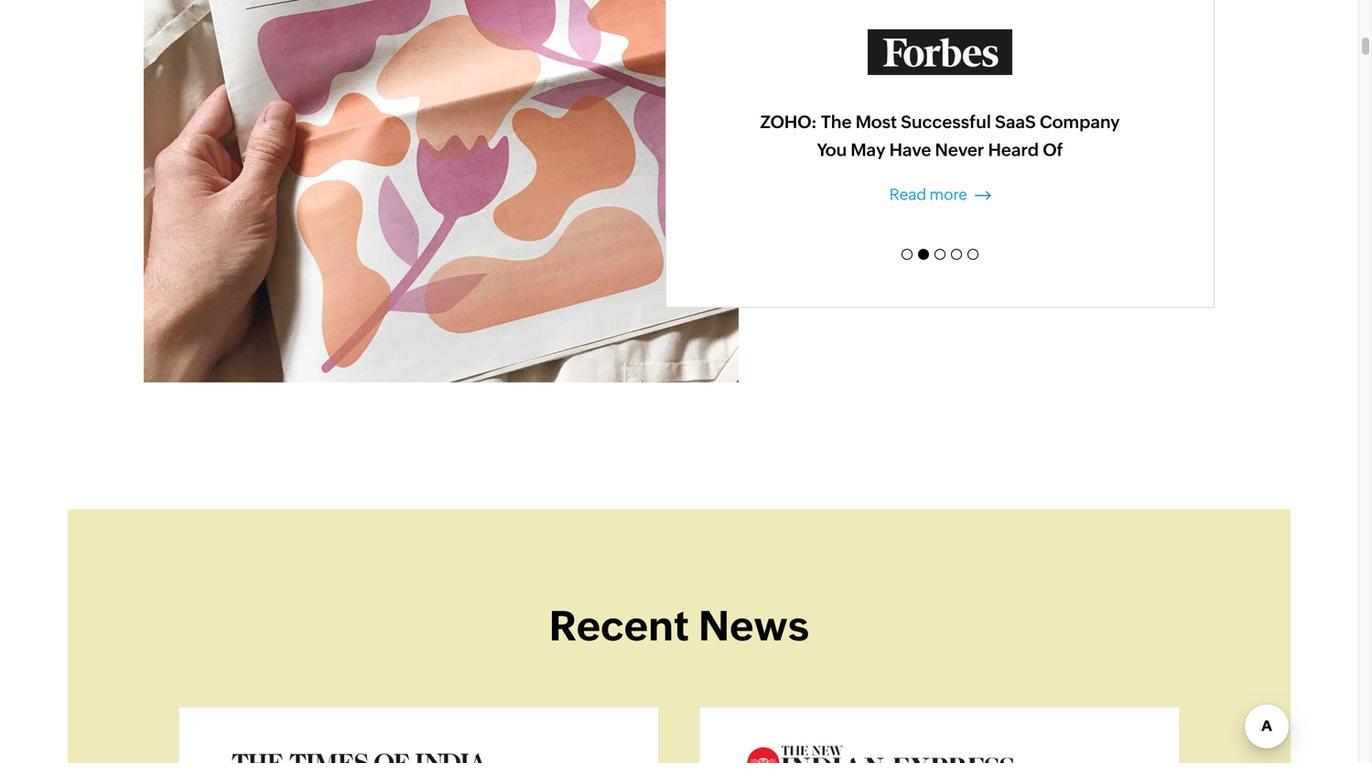 Task type: describe. For each thing, give the bounding box(es) containing it.
zoho: the most successful saas company you may have never heard of tab panel
[[758, 29, 1122, 206]]

2 zoho_general_pages image from the left
[[746, 745, 1017, 763]]

1 zoho_general_pages image from the left
[[225, 745, 496, 763]]

recent
[[549, 603, 689, 650]]

the
[[821, 112, 852, 132]]

heard
[[988, 140, 1039, 160]]

read more link
[[890, 185, 991, 203]]

you
[[817, 140, 847, 160]]

zoho: the most successful saas company you may have never heard of
[[760, 112, 1120, 160]]

most
[[856, 112, 897, 132]]

successful
[[901, 112, 991, 132]]



Task type: locate. For each thing, give the bounding box(es) containing it.
zoho_general_pages image
[[225, 745, 496, 763], [746, 745, 1017, 763]]

news
[[698, 603, 809, 650]]

of
[[1043, 140, 1063, 160]]

read more
[[890, 185, 971, 203]]

saas
[[995, 112, 1036, 132]]

0 horizontal spatial zoho_general_pages image
[[225, 745, 496, 763]]

may
[[851, 140, 886, 160]]

company
[[1040, 112, 1120, 132]]

read
[[890, 185, 926, 203]]

have
[[889, 140, 931, 160]]

1 horizontal spatial zoho_general_pages image
[[746, 745, 1017, 763]]

zoho:
[[760, 112, 817, 132]]

tab list
[[758, 242, 1122, 266]]

recent news
[[549, 603, 809, 650]]

more
[[930, 185, 967, 203]]

never
[[935, 140, 984, 160]]



Task type: vqa. For each thing, say whether or not it's contained in the screenshot.
A
no



